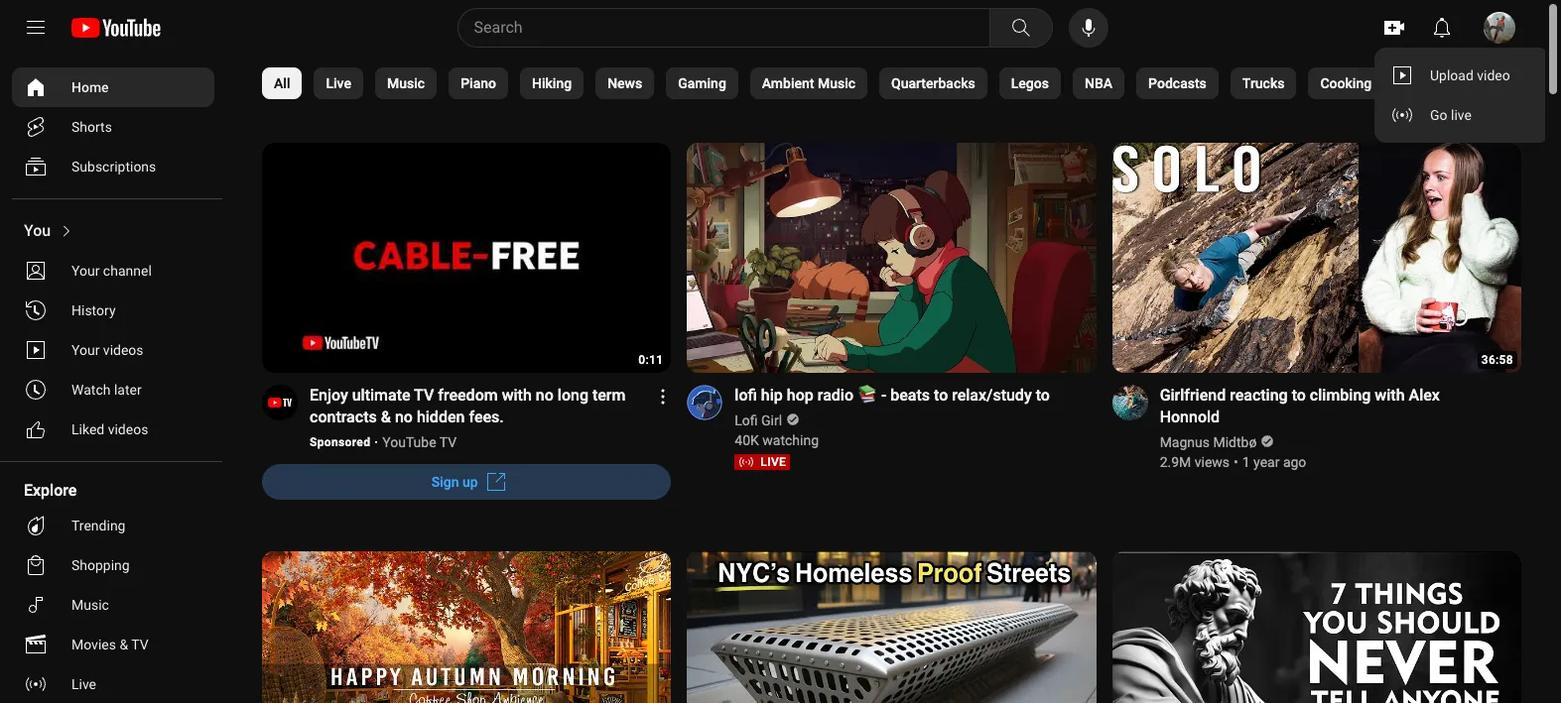 Task type: vqa. For each thing, say whether or not it's contained in the screenshot.
14th Option
no



Task type: describe. For each thing, give the bounding box(es) containing it.
liked videos
[[71, 422, 148, 438]]

0:11 link
[[262, 143, 671, 375]]

lofi
[[735, 386, 757, 405]]

subscriptions
[[71, 159, 156, 175]]

lofi hip hop radio 📚 - beats to relax/study to by lofi girl 299,617,567 views element
[[735, 385, 1050, 407]]

hiking
[[532, 75, 572, 91]]

you
[[24, 221, 51, 240]]

your channel
[[71, 263, 152, 279]]

gaming
[[678, 75, 726, 91]]

girlfriend
[[1160, 386, 1226, 405]]

lofi hip hop radio 📚 - beats to relax/study to link
[[735, 385, 1050, 407]]

lofi hip hop radio 📚 - beats to relax/study to
[[735, 386, 1050, 405]]

ultimate
[[352, 386, 411, 405]]

girlfriend reacting to climbing with alex honnold link
[[1160, 385, 1498, 429]]

magnus midtbø image
[[1112, 385, 1148, 421]]

watching
[[763, 433, 819, 449]]

alex
[[1409, 386, 1440, 405]]

Search text field
[[474, 15, 985, 41]]

term
[[593, 386, 626, 405]]

piano
[[461, 75, 496, 91]]

go to channel: youtube tv. image
[[262, 385, 298, 421]]

0 horizontal spatial no
[[395, 408, 413, 427]]

shows
[[1375, 75, 1416, 91]]

go to channel: youtube tv. element
[[382, 435, 457, 451]]

views
[[1195, 455, 1230, 470]]

movies
[[71, 637, 116, 653]]

ad - enjoy ultimate tv freedom with no long term contracts & no hidden fees. - 11 seconds - watch across your devices and start streaming the tv you love. - youtube tv - play video element
[[310, 385, 648, 429]]

ago
[[1283, 455, 1307, 470]]

beats
[[891, 386, 930, 405]]

watch later
[[71, 382, 142, 398]]

0:11
[[639, 353, 663, 367]]

1 year ago
[[1243, 455, 1307, 470]]

tab list containing all
[[262, 56, 1561, 111]]

cooking
[[1321, 75, 1372, 91]]

liked
[[71, 422, 104, 438]]

contracts
[[310, 408, 377, 427]]

1 vertical spatial live
[[71, 677, 96, 693]]

girlfriend reacting to climbing with alex honnold
[[1160, 386, 1440, 427]]

magnus
[[1160, 435, 1210, 451]]

1
[[1243, 455, 1250, 470]]

sign up
[[432, 474, 478, 490]]

hip
[[761, 386, 783, 405]]

your videos
[[71, 342, 144, 358]]

2 to from the left
[[1036, 386, 1050, 405]]

girlfriend reacting to climbing with alex honnold by magnus midtbø 2,985,267 views 1 year ago 36 minutes from your watch later playlist element
[[1160, 385, 1498, 429]]

lofi girl image
[[687, 385, 723, 421]]

go live
[[1430, 107, 1472, 123]]

up
[[463, 474, 478, 490]]

tv for &
[[131, 637, 149, 653]]

1 to from the left
[[934, 386, 948, 405]]

sign
[[432, 474, 459, 490]]

later
[[114, 382, 142, 398]]

long
[[558, 386, 589, 405]]

relax/study
[[952, 386, 1032, 405]]

lofi girl
[[735, 413, 782, 429]]

quarterbacks
[[891, 75, 976, 91]]

girl
[[761, 413, 782, 429]]

11 seconds element
[[639, 353, 663, 367]]

2.9m views
[[1160, 455, 1230, 470]]

sign up link
[[262, 464, 671, 500]]

upload
[[1430, 68, 1474, 83]]

freedom
[[438, 386, 498, 405]]

your for your videos
[[71, 342, 100, 358]]

upload video
[[1430, 68, 1511, 83]]

youtube
[[382, 435, 436, 451]]

hidden
[[417, 408, 465, 427]]

explore
[[24, 481, 77, 500]]

watch
[[71, 382, 111, 398]]



Task type: locate. For each thing, give the bounding box(es) containing it.
1 your from the top
[[71, 263, 100, 279]]

1 vertical spatial no
[[395, 408, 413, 427]]

videos
[[103, 342, 144, 358], [108, 422, 148, 438]]

your for your channel
[[71, 263, 100, 279]]

2 your from the top
[[71, 342, 100, 358]]

1 horizontal spatial tv
[[414, 386, 434, 405]]

avatar image image
[[1484, 12, 1516, 44]]

to right relax/study
[[1036, 386, 1050, 405]]

1 vertical spatial your
[[71, 342, 100, 358]]

live right all
[[326, 75, 351, 91]]

2 vertical spatial tv
[[131, 637, 149, 653]]

tv right movies
[[131, 637, 149, 653]]

with for alex
[[1375, 386, 1405, 405]]

reacting
[[1230, 386, 1288, 405]]

videos up later
[[103, 342, 144, 358]]

music right ambient
[[818, 75, 856, 91]]

shorts
[[71, 119, 112, 135]]

tab list
[[262, 56, 1561, 111]]

trucks
[[1243, 75, 1285, 91]]

ambient
[[762, 75, 814, 91]]

live down movies
[[71, 677, 96, 693]]

0 vertical spatial live
[[326, 75, 351, 91]]

0 horizontal spatial with
[[502, 386, 532, 405]]

nba
[[1085, 75, 1113, 91]]

1 horizontal spatial &
[[381, 408, 391, 427]]

1 vertical spatial tv
[[440, 435, 457, 451]]

to right beats
[[934, 386, 948, 405]]

tv up hidden
[[414, 386, 434, 405]]

0 vertical spatial videos
[[103, 342, 144, 358]]

live inside tab list
[[326, 75, 351, 91]]

enjoy ultimate tv freedom with no long term contracts & no hidden fees.
[[310, 386, 626, 427]]

subscriptions link
[[12, 147, 214, 187], [12, 147, 214, 187]]

40k
[[735, 433, 759, 449]]

0 horizontal spatial live
[[71, 677, 96, 693]]

0 vertical spatial no
[[536, 386, 554, 405]]

& right movies
[[119, 637, 128, 653]]

honnold
[[1160, 408, 1220, 427]]

history link
[[12, 291, 214, 331], [12, 291, 214, 331]]

youtube tv
[[382, 435, 457, 451]]

& inside enjoy ultimate tv freedom with no long term contracts & no hidden fees.
[[381, 408, 391, 427]]

40k watching
[[735, 433, 819, 449]]

your up watch
[[71, 342, 100, 358]]

lofi girl link
[[735, 411, 784, 431]]

hop
[[787, 386, 814, 405]]

podcasts
[[1149, 75, 1207, 91]]

music up movies
[[71, 598, 109, 613]]

no left long
[[536, 386, 554, 405]]

0 horizontal spatial &
[[119, 637, 128, 653]]

comedy
[[1452, 75, 1503, 91]]

your
[[71, 263, 100, 279], [71, 342, 100, 358]]

0 vertical spatial &
[[381, 408, 391, 427]]

tv down hidden
[[440, 435, 457, 451]]

no up youtube
[[395, 408, 413, 427]]

liked videos link
[[12, 410, 214, 450], [12, 410, 214, 450]]

to inside girlfriend reacting to climbing with alex honnold
[[1292, 386, 1306, 405]]

shorts link
[[12, 107, 214, 147], [12, 107, 214, 147]]

0 vertical spatial your
[[71, 263, 100, 279]]

0 horizontal spatial music
[[71, 598, 109, 613]]

Sign up text field
[[432, 474, 478, 490]]

with inside enjoy ultimate tv freedom with no long term contracts & no hidden fees.
[[502, 386, 532, 405]]

1 with from the left
[[502, 386, 532, 405]]

36 minutes, 58 seconds element
[[1482, 353, 1514, 367]]

cooking shows
[[1321, 75, 1416, 91]]

tv for ultimate
[[414, 386, 434, 405]]

music left piano
[[387, 75, 425, 91]]

home link
[[12, 68, 214, 107], [12, 68, 214, 107]]

history
[[71, 303, 116, 319]]

magnus midtbø
[[1160, 435, 1257, 451]]

36:58
[[1482, 353, 1514, 367]]

trending
[[71, 518, 126, 534]]

all
[[274, 75, 290, 91]]

-
[[881, 386, 887, 405]]

2.9m
[[1160, 455, 1191, 470]]

1 horizontal spatial no
[[536, 386, 554, 405]]

sponsored
[[310, 436, 371, 450]]

1 horizontal spatial to
[[1036, 386, 1050, 405]]

live status
[[735, 455, 790, 470]]

watch later link
[[12, 370, 214, 410], [12, 370, 214, 410]]

lofi
[[735, 413, 758, 429]]

to
[[934, 386, 948, 405], [1036, 386, 1050, 405], [1292, 386, 1306, 405]]

video
[[1477, 68, 1511, 83]]

legos
[[1011, 75, 1049, 91]]

your channel link
[[12, 251, 214, 291], [12, 251, 214, 291]]

0 horizontal spatial tv
[[131, 637, 149, 653]]

your videos link
[[12, 331, 214, 370], [12, 331, 214, 370]]

live
[[761, 456, 786, 469]]

with for no
[[502, 386, 532, 405]]

0:11 button
[[262, 143, 671, 375]]

with up the fees.
[[502, 386, 532, 405]]

videos for your videos
[[103, 342, 144, 358]]

0 horizontal spatial to
[[934, 386, 948, 405]]

midtbø
[[1213, 435, 1257, 451]]

shopping
[[71, 558, 130, 574]]

tv
[[414, 386, 434, 405], [440, 435, 457, 451], [131, 637, 149, 653]]

1 vertical spatial &
[[119, 637, 128, 653]]

enjoy
[[310, 386, 348, 405]]

videos for liked videos
[[108, 422, 148, 438]]

with inside girlfriend reacting to climbing with alex honnold
[[1375, 386, 1405, 405]]

1 horizontal spatial music
[[387, 75, 425, 91]]

channel
[[103, 263, 152, 279]]

2 with from the left
[[1375, 386, 1405, 405]]

None search field
[[421, 8, 1057, 48]]

📚
[[858, 386, 878, 405]]

climbing
[[1310, 386, 1371, 405]]

radio
[[818, 386, 854, 405]]

go
[[1430, 107, 1448, 123]]

you link
[[12, 211, 214, 251], [12, 211, 214, 251]]

music
[[387, 75, 425, 91], [818, 75, 856, 91], [71, 598, 109, 613]]

2 horizontal spatial music
[[818, 75, 856, 91]]

live
[[1451, 107, 1472, 123]]

1 horizontal spatial live
[[326, 75, 351, 91]]

fees.
[[469, 408, 504, 427]]

home
[[71, 79, 109, 95]]

tv inside enjoy ultimate tv freedom with no long term contracts & no hidden fees.
[[414, 386, 434, 405]]

shopping link
[[12, 546, 214, 586], [12, 546, 214, 586]]

1 vertical spatial videos
[[108, 422, 148, 438]]

2 horizontal spatial to
[[1292, 386, 1306, 405]]

3 to from the left
[[1292, 386, 1306, 405]]

videos down later
[[108, 422, 148, 438]]

movies & tv link
[[12, 625, 214, 665], [12, 625, 214, 665]]

36:58 link
[[1112, 143, 1522, 375]]

& down the ultimate
[[381, 408, 391, 427]]

1 horizontal spatial with
[[1375, 386, 1405, 405]]

2 horizontal spatial tv
[[440, 435, 457, 451]]

go live link
[[1375, 95, 1550, 135], [1375, 95, 1550, 135]]

magnus midtbø link
[[1160, 433, 1258, 453]]

0 vertical spatial tv
[[414, 386, 434, 405]]

your up history
[[71, 263, 100, 279]]

year
[[1254, 455, 1280, 470]]

trending link
[[12, 506, 214, 546], [12, 506, 214, 546]]

ambient music
[[762, 75, 856, 91]]

to right 'reacting'
[[1292, 386, 1306, 405]]

music link
[[12, 586, 214, 625], [12, 586, 214, 625]]

movies & tv
[[71, 637, 149, 653]]

with left alex
[[1375, 386, 1405, 405]]

news
[[608, 75, 642, 91]]



